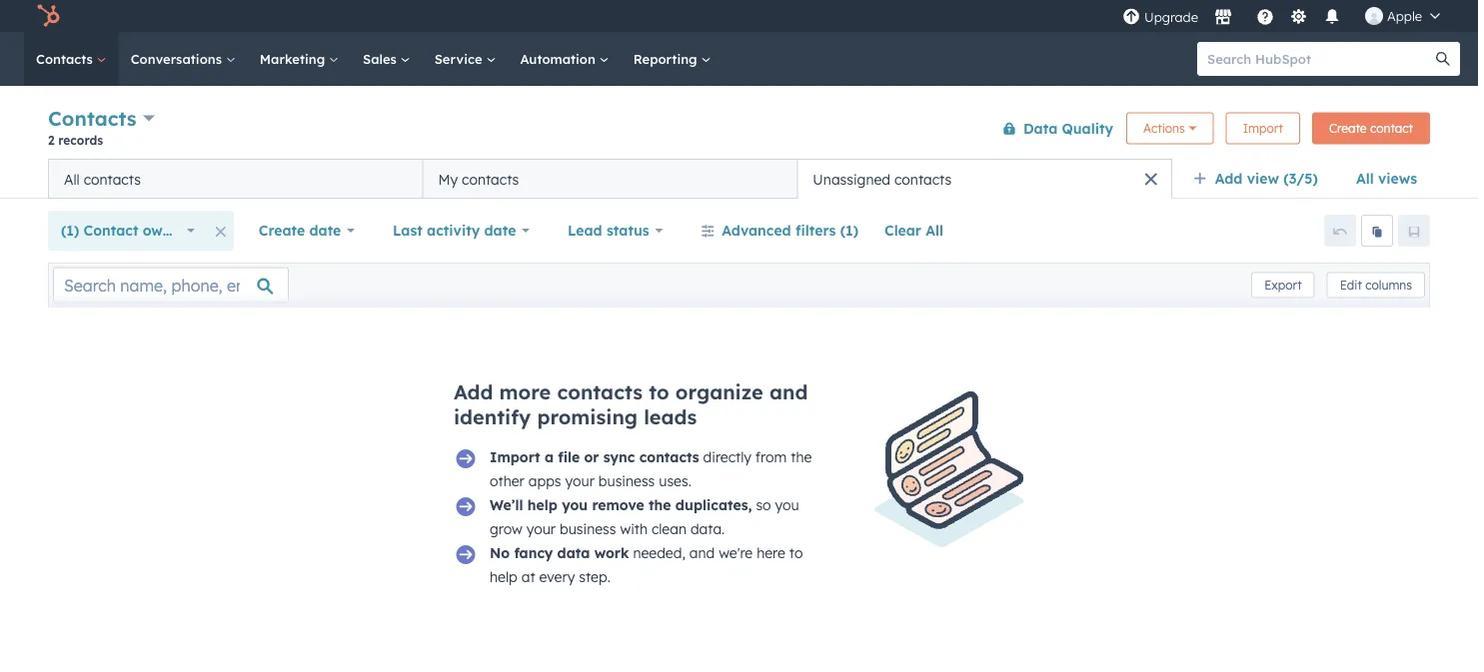 Task type: locate. For each thing, give the bounding box(es) containing it.
0 horizontal spatial your
[[526, 521, 556, 538]]

0 horizontal spatial the
[[649, 497, 671, 514]]

2 records
[[48, 132, 103, 147]]

or
[[584, 449, 599, 466]]

you
[[562, 497, 588, 514], [775, 497, 799, 514]]

(1) right filters
[[840, 222, 858, 239]]

conversations link
[[119, 32, 248, 86]]

create contact button
[[1312, 112, 1430, 144]]

all contacts
[[64, 170, 141, 188]]

0 horizontal spatial add
[[454, 380, 493, 405]]

1 horizontal spatial your
[[565, 473, 595, 490]]

create for create date
[[259, 222, 305, 239]]

export
[[1264, 278, 1302, 293]]

reporting link
[[621, 32, 723, 86]]

add inside add more contacts to organize and identify promising leads
[[454, 380, 493, 405]]

all for all views
[[1356, 170, 1374, 187]]

0 vertical spatial your
[[565, 473, 595, 490]]

0 vertical spatial create
[[1329, 121, 1367, 136]]

data
[[557, 545, 590, 562]]

at
[[521, 569, 535, 586]]

and
[[769, 380, 808, 405], [689, 545, 715, 562]]

last activity date button
[[380, 211, 543, 251]]

all right clear
[[926, 222, 943, 239]]

(1) contact owner
[[61, 222, 186, 239]]

0 vertical spatial to
[[649, 380, 669, 405]]

1 horizontal spatial date
[[484, 222, 516, 239]]

activity
[[427, 222, 480, 239]]

quality
[[1062, 119, 1113, 137]]

apple button
[[1353, 0, 1452, 32]]

1 horizontal spatial (1)
[[840, 222, 858, 239]]

0 vertical spatial help
[[527, 497, 557, 514]]

contacts inside popup button
[[48, 106, 137, 131]]

import
[[1243, 121, 1283, 136], [490, 449, 540, 466]]

2 horizontal spatial all
[[1356, 170, 1374, 187]]

contacts for unassigned contacts
[[894, 170, 952, 188]]

hubspot link
[[24, 4, 75, 28]]

1 vertical spatial add
[[454, 380, 493, 405]]

(1) left the contact
[[61, 222, 79, 239]]

1 vertical spatial help
[[490, 569, 517, 586]]

and up from
[[769, 380, 808, 405]]

apple
[[1387, 7, 1422, 24]]

1 horizontal spatial create
[[1329, 121, 1367, 136]]

add view (3/5) button
[[1180, 159, 1343, 199]]

help down no
[[490, 569, 517, 586]]

(1) inside button
[[840, 222, 858, 239]]

0 vertical spatial and
[[769, 380, 808, 405]]

automation link
[[508, 32, 621, 86]]

unassigned contacts
[[813, 170, 952, 188]]

add for add more contacts to organize and identify promising leads
[[454, 380, 493, 405]]

0 horizontal spatial import
[[490, 449, 540, 466]]

you left remove
[[562, 497, 588, 514]]

create inside button
[[1329, 121, 1367, 136]]

import inside button
[[1243, 121, 1283, 136]]

1 horizontal spatial help
[[527, 497, 557, 514]]

contacts right my
[[462, 170, 519, 188]]

your up "fancy"
[[526, 521, 556, 538]]

the inside directly from the other apps your business uses.
[[791, 449, 812, 466]]

create date button
[[246, 211, 368, 251]]

help inside needed, and we're here to help at every step.
[[490, 569, 517, 586]]

export button
[[1251, 272, 1315, 298]]

work
[[594, 545, 629, 562]]

0 horizontal spatial you
[[562, 497, 588, 514]]

contacts up import a file or sync contacts
[[557, 380, 643, 405]]

apple lee image
[[1365, 7, 1383, 25]]

create
[[1329, 121, 1367, 136], [259, 222, 305, 239]]

from
[[755, 449, 787, 466]]

help down 'apps'
[[527, 497, 557, 514]]

your down "file"
[[565, 473, 595, 490]]

data quality
[[1023, 119, 1113, 137]]

you right so
[[775, 497, 799, 514]]

all for all contacts
[[64, 170, 80, 188]]

1 vertical spatial the
[[649, 497, 671, 514]]

add
[[1215, 170, 1243, 187], [454, 380, 493, 405]]

business up data in the bottom left of the page
[[560, 521, 616, 538]]

1 horizontal spatial to
[[789, 545, 803, 562]]

1 (1) from the left
[[61, 222, 79, 239]]

date left last
[[309, 222, 341, 239]]

1 horizontal spatial all
[[926, 222, 943, 239]]

the right from
[[791, 449, 812, 466]]

2 you from the left
[[775, 497, 799, 514]]

menu containing apple
[[1120, 0, 1454, 32]]

create left contact
[[1329, 121, 1367, 136]]

we're
[[719, 545, 753, 562]]

date right activity
[[484, 222, 516, 239]]

create down all contacts button
[[259, 222, 305, 239]]

1 horizontal spatial the
[[791, 449, 812, 466]]

date
[[309, 222, 341, 239], [484, 222, 516, 239]]

and inside needed, and we're here to help at every step.
[[689, 545, 715, 562]]

create contact
[[1329, 121, 1413, 136]]

advanced filters (1) button
[[688, 211, 871, 251]]

contacts for my contacts
[[462, 170, 519, 188]]

owner
[[143, 222, 186, 239]]

you inside so you grow your business with clean data.
[[775, 497, 799, 514]]

sales
[[363, 50, 400, 67]]

grow
[[490, 521, 522, 538]]

contacts
[[84, 170, 141, 188], [462, 170, 519, 188], [894, 170, 952, 188], [557, 380, 643, 405], [639, 449, 699, 466]]

settings link
[[1286, 5, 1311, 26]]

contacts down "hubspot" link
[[36, 50, 97, 67]]

contacts down records
[[84, 170, 141, 188]]

create inside popup button
[[259, 222, 305, 239]]

0 horizontal spatial all
[[64, 170, 80, 188]]

menu
[[1120, 0, 1454, 32]]

1 vertical spatial import
[[490, 449, 540, 466]]

add left more
[[454, 380, 493, 405]]

last activity date
[[393, 222, 516, 239]]

import up other
[[490, 449, 540, 466]]

needed,
[[633, 545, 685, 562]]

last
[[393, 222, 422, 239]]

contacts for all contacts
[[84, 170, 141, 188]]

0 vertical spatial business
[[598, 473, 655, 490]]

1 horizontal spatial add
[[1215, 170, 1243, 187]]

promising
[[537, 405, 638, 430]]

contacts inside add more contacts to organize and identify promising leads
[[557, 380, 643, 405]]

1 horizontal spatial you
[[775, 497, 799, 514]]

1 vertical spatial to
[[789, 545, 803, 562]]

1 vertical spatial and
[[689, 545, 715, 562]]

actions button
[[1126, 112, 1214, 144]]

all left views
[[1356, 170, 1374, 187]]

to right here
[[789, 545, 803, 562]]

0 vertical spatial add
[[1215, 170, 1243, 187]]

0 vertical spatial contacts
[[36, 50, 97, 67]]

1 vertical spatial business
[[560, 521, 616, 538]]

(3/5)
[[1283, 170, 1318, 187]]

1 vertical spatial your
[[526, 521, 556, 538]]

Search HubSpot search field
[[1197, 42, 1442, 76]]

business inside so you grow your business with clean data.
[[560, 521, 616, 538]]

2 (1) from the left
[[840, 222, 858, 239]]

Search name, phone, email addresses, or company search field
[[53, 267, 289, 303]]

contacts up records
[[48, 106, 137, 131]]

0 horizontal spatial date
[[309, 222, 341, 239]]

0 horizontal spatial (1)
[[61, 222, 79, 239]]

import for import
[[1243, 121, 1283, 136]]

contacts up the clear all
[[894, 170, 952, 188]]

1 horizontal spatial import
[[1243, 121, 1283, 136]]

so you grow your business with clean data.
[[490, 497, 799, 538]]

1 horizontal spatial and
[[769, 380, 808, 405]]

lead status button
[[555, 211, 676, 251]]

to inside needed, and we're here to help at every step.
[[789, 545, 803, 562]]

1 vertical spatial create
[[259, 222, 305, 239]]

0 horizontal spatial to
[[649, 380, 669, 405]]

view
[[1247, 170, 1279, 187]]

my contacts
[[438, 170, 519, 188]]

identify
[[454, 405, 531, 430]]

lead status
[[568, 222, 649, 239]]

import up view
[[1243, 121, 1283, 136]]

business up we'll help you remove the duplicates,
[[598, 473, 655, 490]]

the
[[791, 449, 812, 466], [649, 497, 671, 514]]

business inside directly from the other apps your business uses.
[[598, 473, 655, 490]]

actions
[[1143, 121, 1185, 136]]

your
[[565, 473, 595, 490], [526, 521, 556, 538]]

clear
[[884, 222, 921, 239]]

organize
[[675, 380, 763, 405]]

0 vertical spatial the
[[791, 449, 812, 466]]

1 date from the left
[[309, 222, 341, 239]]

0 horizontal spatial help
[[490, 569, 517, 586]]

marketplaces image
[[1214, 9, 1232, 27]]

upgrade
[[1144, 9, 1198, 25]]

reporting
[[633, 50, 701, 67]]

create date
[[259, 222, 341, 239]]

business
[[598, 473, 655, 490], [560, 521, 616, 538]]

data quality button
[[989, 108, 1114, 148]]

(1)
[[61, 222, 79, 239], [840, 222, 858, 239]]

a
[[545, 449, 554, 466]]

notifications image
[[1323, 9, 1341, 27]]

add more contacts to organize and identify promising leads
[[454, 380, 808, 430]]

advanced filters (1)
[[722, 222, 858, 239]]

here
[[757, 545, 785, 562]]

the up "clean"
[[649, 497, 671, 514]]

0 horizontal spatial create
[[259, 222, 305, 239]]

step.
[[579, 569, 610, 586]]

1 vertical spatial contacts
[[48, 106, 137, 131]]

and inside add more contacts to organize and identify promising leads
[[769, 380, 808, 405]]

0 horizontal spatial and
[[689, 545, 715, 562]]

add left view
[[1215, 170, 1243, 187]]

search button
[[1426, 42, 1460, 76]]

and down data.
[[689, 545, 715, 562]]

filters
[[795, 222, 836, 239]]

all down 2 records
[[64, 170, 80, 188]]

0 vertical spatial import
[[1243, 121, 1283, 136]]

automation
[[520, 50, 599, 67]]

add inside add view (3/5) popup button
[[1215, 170, 1243, 187]]

contacts
[[36, 50, 97, 67], [48, 106, 137, 131]]

help
[[527, 497, 557, 514], [490, 569, 517, 586]]

to left organize at the bottom
[[649, 380, 669, 405]]



Task type: describe. For each thing, give the bounding box(es) containing it.
add view (3/5)
[[1215, 170, 1318, 187]]

to inside add more contacts to organize and identify promising leads
[[649, 380, 669, 405]]

all contacts button
[[48, 159, 423, 199]]

lead
[[568, 222, 602, 239]]

help image
[[1256, 9, 1274, 27]]

data
[[1023, 119, 1058, 137]]

fancy
[[514, 545, 553, 562]]

no fancy data work
[[490, 545, 629, 562]]

clear all
[[884, 222, 943, 239]]

service link
[[422, 32, 508, 86]]

other
[[490, 473, 525, 490]]

1 you from the left
[[562, 497, 588, 514]]

sync
[[603, 449, 635, 466]]

contact
[[1370, 121, 1413, 136]]

my contacts button
[[423, 159, 797, 199]]

clean
[[652, 521, 687, 538]]

import for import a file or sync contacts
[[490, 449, 540, 466]]

import button
[[1226, 112, 1300, 144]]

records
[[58, 132, 103, 147]]

views
[[1378, 170, 1417, 187]]

leads
[[644, 405, 697, 430]]

all views link
[[1343, 159, 1430, 199]]

more
[[499, 380, 551, 405]]

contacts up uses.
[[639, 449, 699, 466]]

my
[[438, 170, 458, 188]]

your inside so you grow your business with clean data.
[[526, 521, 556, 538]]

search image
[[1436, 52, 1450, 66]]

remove
[[592, 497, 644, 514]]

edit
[[1340, 278, 1362, 293]]

we'll help you remove the duplicates,
[[490, 497, 752, 514]]

hubspot image
[[36, 4, 60, 28]]

help button
[[1248, 0, 1282, 32]]

contact
[[84, 222, 138, 239]]

data.
[[690, 521, 725, 538]]

edit columns
[[1340, 278, 1412, 293]]

(1) inside popup button
[[61, 222, 79, 239]]

directly
[[703, 449, 751, 466]]

every
[[539, 569, 575, 586]]

create for create contact
[[1329, 121, 1367, 136]]

status
[[607, 222, 649, 239]]

directly from the other apps your business uses.
[[490, 449, 812, 490]]

apps
[[528, 473, 561, 490]]

settings image
[[1290, 8, 1308, 26]]

marketing link
[[248, 32, 351, 86]]

add for add view (3/5)
[[1215, 170, 1243, 187]]

no
[[490, 545, 510, 562]]

upgrade image
[[1122, 8, 1140, 26]]

uses.
[[659, 473, 691, 490]]

duplicates,
[[675, 497, 752, 514]]

file
[[558, 449, 580, 466]]

unassigned contacts button
[[797, 159, 1172, 199]]

your inside directly from the other apps your business uses.
[[565, 473, 595, 490]]

contacts button
[[48, 104, 155, 133]]

all views
[[1356, 170, 1417, 187]]

advanced
[[722, 222, 791, 239]]

clear all button
[[871, 211, 956, 251]]

(1) contact owner button
[[48, 211, 208, 251]]

we'll
[[490, 497, 523, 514]]

2
[[48, 132, 55, 147]]

contacts link
[[24, 32, 119, 86]]

contacts banner
[[48, 102, 1430, 159]]

notifications button
[[1315, 0, 1349, 32]]

2 date from the left
[[484, 222, 516, 239]]

columns
[[1365, 278, 1412, 293]]

so
[[756, 497, 771, 514]]

marketplaces button
[[1202, 0, 1244, 32]]

sales link
[[351, 32, 422, 86]]

import a file or sync contacts
[[490, 449, 699, 466]]

service
[[434, 50, 486, 67]]



Task type: vqa. For each thing, say whether or not it's contained in the screenshot.
topmost the content
no



